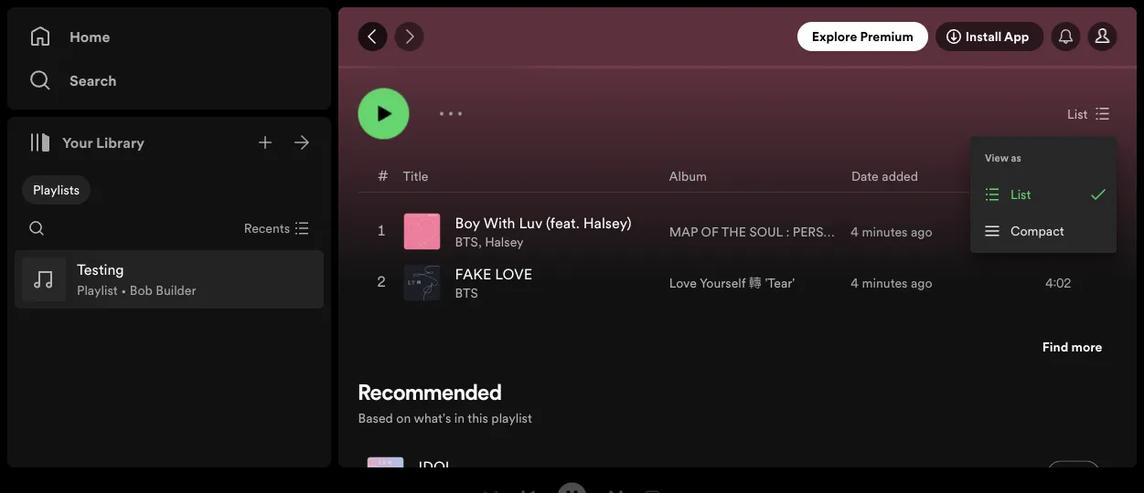 Task type: locate. For each thing, give the bounding box(es) containing it.
2 bts from the top
[[455, 285, 478, 302]]

1 bts from the top
[[455, 233, 478, 251]]

main element
[[7, 7, 331, 468]]

cell
[[1047, 452, 1101, 494]]

bts link inside the fake love cell
[[455, 285, 478, 302]]

2 4 from the top
[[851, 275, 859, 292]]

pause image
[[565, 491, 579, 494]]

enable shuffle image
[[484, 491, 499, 494]]

love yourself 轉 'tear' link
[[669, 274, 795, 293]]

1 vertical spatial yourself
[[694, 468, 741, 485]]

none search field inside main "element"
[[22, 214, 51, 243]]

ago for boy with luv (feat. halsey)
[[911, 223, 933, 241]]

on
[[396, 410, 411, 428]]

title
[[403, 167, 429, 185]]

2 bts link from the top
[[455, 285, 478, 302]]

boy with luv (feat. halsey) cell
[[404, 207, 639, 257]]

3:49
[[1046, 223, 1071, 241]]

your library button
[[22, 124, 152, 161]]

4 down date
[[851, 223, 859, 241]]

0 horizontal spatial list
[[1011, 186, 1031, 204]]

boy with luv (feat. halsey) link
[[455, 213, 632, 233]]

group inside main "element"
[[15, 251, 324, 309]]

library
[[96, 133, 145, 153]]

home link
[[29, 18, 309, 55]]

your library
[[62, 133, 145, 153]]

boy with luv (feat. halsey) bts , halsey
[[455, 213, 632, 251]]

4 for boy with luv (feat. halsey)
[[851, 223, 859, 241]]

list down "as" on the right
[[1011, 186, 1031, 204]]

recommended based on what's in this playlist
[[358, 384, 532, 428]]

1 vertical spatial minutes
[[862, 275, 908, 292]]

home
[[70, 27, 110, 47]]

fake love link
[[455, 264, 532, 285]]

1 4 from the top
[[851, 223, 859, 241]]

search link
[[29, 62, 309, 99]]

playlist
[[491, 410, 532, 428]]

4 minutes ago for boy with luv (feat. halsey)
[[851, 223, 933, 241]]

yourself
[[700, 275, 746, 292], [694, 468, 741, 485]]

idol
[[419, 457, 453, 478]]

love yourself 結 'answer' cell
[[664, 452, 809, 494]]

playlist • bob builder
[[77, 282, 196, 300]]

bts up the fake
[[455, 233, 478, 251]]

(feat.
[[546, 213, 580, 233]]

list item containing playlist
[[15, 251, 324, 309]]

1 horizontal spatial list
[[1068, 105, 1088, 123]]

luv
[[519, 213, 542, 233]]

previous image
[[521, 491, 536, 494]]

4 right 'tear' in the right of the page
[[851, 275, 859, 292]]

1 vertical spatial 4 minutes ago
[[851, 275, 933, 292]]

4
[[851, 223, 859, 241], [851, 275, 859, 292]]

fake love bts
[[455, 264, 532, 302]]

group containing playlist
[[15, 251, 324, 309]]

idol link
[[419, 457, 453, 478]]

app
[[1004, 28, 1029, 45]]

love for love yourself 結 'answer'
[[664, 468, 692, 485]]

0 vertical spatial 4 minutes ago
[[851, 223, 933, 241]]

list item inside main "element"
[[15, 251, 324, 309]]

bts left love
[[455, 285, 478, 302]]

minutes
[[862, 223, 908, 241], [862, 275, 908, 292]]

column header
[[1058, 160, 1102, 192]]

Playlists checkbox
[[22, 176, 91, 205]]

2 minutes from the top
[[862, 275, 908, 292]]

None search field
[[22, 214, 51, 243]]

explore premium button
[[797, 22, 928, 51]]

bts
[[455, 233, 478, 251], [455, 285, 478, 302]]

based
[[358, 410, 393, 428]]

list down "what's new" 'icon'
[[1068, 105, 1088, 123]]

list inside button
[[1068, 105, 1088, 123]]

love inside the love yourself 結 'answer' "cell"
[[664, 468, 692, 485]]

1 vertical spatial bts link
[[455, 285, 478, 302]]

find more button
[[1043, 339, 1103, 356]]

yourself left 轉
[[700, 275, 746, 292]]

added
[[882, 167, 918, 185]]

4 minutes ago
[[851, 223, 933, 241], [851, 275, 933, 292]]

1 vertical spatial ago
[[911, 275, 933, 292]]

view
[[985, 151, 1009, 165]]

ago
[[911, 223, 933, 241], [911, 275, 933, 292]]

0 vertical spatial yourself
[[700, 275, 746, 292]]

list
[[1068, 105, 1088, 123], [1011, 186, 1031, 204]]

1 bts link from the top
[[455, 233, 478, 251]]

menu containing list
[[971, 136, 1117, 253]]

love inside the love yourself 轉 'tear' link
[[669, 275, 697, 292]]

# row
[[359, 160, 1116, 193]]

•
[[121, 282, 126, 300]]

group
[[15, 251, 324, 309]]

menu
[[971, 136, 1117, 253]]

testing image
[[358, 0, 534, 49]]

bts link left love
[[455, 285, 478, 302]]

Recents, List view field
[[229, 214, 320, 243]]

0 vertical spatial love
[[669, 275, 697, 292]]

minutes for boy with luv (feat. halsey)
[[862, 223, 908, 241]]

yourself for 結
[[694, 468, 741, 485]]

0 vertical spatial bts link
[[455, 233, 478, 251]]

fake
[[455, 264, 491, 285]]

1 4 minutes ago from the top
[[851, 223, 933, 241]]

bts link up the fake
[[455, 233, 478, 251]]

in
[[454, 410, 465, 428]]

0 vertical spatial 4
[[851, 223, 859, 241]]

2 ago from the top
[[911, 275, 933, 292]]

1 ago from the top
[[911, 223, 933, 241]]

0 vertical spatial list
[[1068, 105, 1088, 123]]

ago for fake love
[[911, 275, 933, 292]]

0 vertical spatial ago
[[911, 223, 933, 241]]

0 vertical spatial bts
[[455, 233, 478, 251]]

minutes for fake love
[[862, 275, 908, 292]]

your
[[62, 133, 93, 153]]

1 vertical spatial list
[[1011, 186, 1031, 204]]

0 vertical spatial minutes
[[862, 223, 908, 241]]

playlists
[[33, 182, 80, 199]]

1 vertical spatial 4
[[851, 275, 859, 292]]

yourself inside "cell"
[[694, 468, 741, 485]]

1 minutes from the top
[[862, 223, 908, 241]]

yourself inside testing grid
[[700, 275, 746, 292]]

compact
[[1011, 223, 1064, 240]]

album
[[669, 167, 707, 185]]

yourself left 結
[[694, 468, 741, 485]]

with
[[484, 213, 515, 233]]

1 vertical spatial love
[[664, 468, 692, 485]]

love
[[669, 275, 697, 292], [664, 468, 692, 485]]

2 4 minutes ago from the top
[[851, 275, 933, 292]]

1 vertical spatial bts
[[455, 285, 478, 302]]

disable repeat image
[[645, 491, 660, 494]]

list item
[[15, 251, 324, 309]]

recents
[[244, 220, 290, 237]]

bts link
[[455, 233, 478, 251], [455, 285, 478, 302]]



Task type: vqa. For each thing, say whether or not it's contained in the screenshot.
'Tear'
yes



Task type: describe. For each thing, give the bounding box(es) containing it.
explore
[[812, 28, 857, 45]]

boy
[[455, 213, 480, 233]]

fake love cell
[[404, 259, 540, 308]]

halsey)
[[583, 213, 632, 233]]

bts inside boy with luv (feat. halsey) bts , halsey
[[455, 233, 478, 251]]

Disable repeat checkbox
[[638, 483, 667, 494]]

explore premium
[[812, 28, 914, 45]]

install
[[966, 28, 1002, 45]]

find more
[[1043, 339, 1103, 356]]

4 minutes ago for fake love
[[851, 275, 933, 292]]

bts link inside the 'boy with luv (feat. halsey)' cell
[[455, 233, 478, 251]]

testing grid
[[339, 159, 1136, 310]]

go back image
[[366, 29, 380, 44]]

4:02
[[1046, 275, 1071, 292]]

list button
[[974, 177, 1113, 213]]

idol cell
[[367, 452, 461, 494]]

install app link
[[936, 22, 1044, 51]]

bts inside fake love bts
[[455, 285, 478, 302]]

4:02 cell
[[1000, 259, 1101, 308]]

recommended
[[358, 384, 502, 406]]

premium
[[860, 28, 914, 45]]

結
[[744, 468, 757, 485]]

top bar and user menu element
[[338, 7, 1137, 66]]

轉
[[749, 275, 762, 292]]

#
[[378, 166, 388, 186]]

'answer'
[[760, 468, 809, 485]]

date
[[852, 167, 879, 185]]

List button
[[1060, 99, 1117, 129]]

as
[[1011, 151, 1021, 165]]

builder
[[156, 282, 196, 300]]

,
[[478, 233, 482, 251]]

what's
[[414, 410, 451, 428]]

install app
[[966, 28, 1029, 45]]

next image
[[609, 491, 623, 494]]

yourself for 轉
[[700, 275, 746, 292]]

bob
[[130, 282, 153, 300]]

what's new image
[[1059, 29, 1073, 44]]

view as
[[985, 151, 1021, 165]]

4 for fake love
[[851, 275, 859, 292]]

love for love yourself 轉 'tear'
[[669, 275, 697, 292]]

love yourself 轉 'tear'
[[669, 275, 795, 292]]

this
[[468, 410, 488, 428]]

search in your library image
[[29, 221, 44, 236]]

go forward image
[[402, 29, 417, 44]]

halsey link
[[485, 233, 524, 251]]

compact button
[[974, 213, 1113, 250]]

list inside button
[[1011, 186, 1031, 204]]

search
[[70, 70, 117, 91]]

love yourself 結 'answer'
[[664, 468, 809, 485]]

# column header
[[378, 160, 388, 192]]

playlist
[[77, 282, 118, 300]]

'tear'
[[765, 275, 795, 292]]

date added
[[852, 167, 918, 185]]

find
[[1043, 339, 1069, 356]]

halsey
[[485, 233, 524, 251]]

more
[[1072, 339, 1103, 356]]

love
[[495, 264, 532, 285]]



